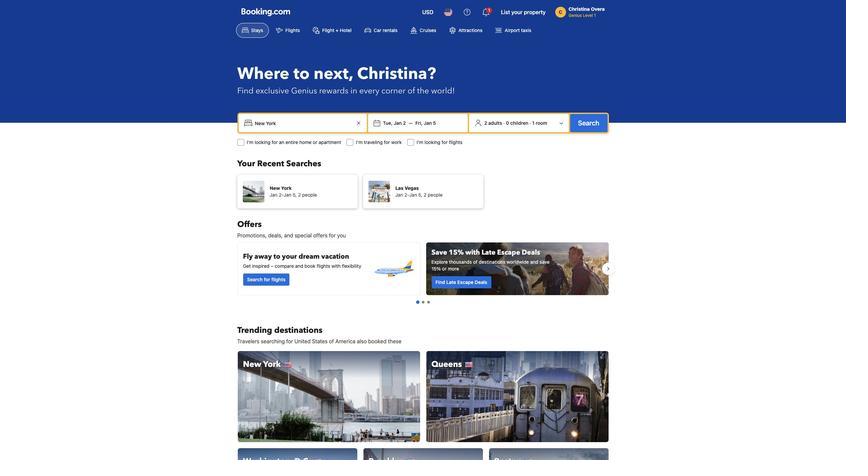 Task type: locate. For each thing, give the bounding box(es) containing it.
fly away to your dream vacation image
[[373, 248, 415, 290]]

of inside save 15% with late escape deals explore thousands of destinations worldwide and save 15% or more
[[473, 259, 478, 265]]

airport
[[505, 27, 520, 33]]

overa
[[591, 6, 605, 12]]

york inside new york jan 2-jan 5, 2 people
[[281, 185, 292, 191]]

and inside save 15% with late escape deals explore thousands of destinations worldwide and save 15% or more
[[530, 259, 538, 265]]

0 vertical spatial search
[[578, 119, 599, 127]]

2 people from the left
[[428, 192, 443, 198]]

1 horizontal spatial your
[[511, 9, 523, 15]]

main content containing offers
[[232, 219, 614, 461]]

people inside new york jan 2-jan 5, 2 people
[[302, 192, 317, 198]]

0 horizontal spatial destinations
[[274, 325, 322, 336]]

booking.com image
[[241, 8, 290, 16]]

1 down the overa
[[594, 13, 596, 18]]

jan right tue,
[[394, 120, 402, 126]]

0 horizontal spatial genius
[[291, 85, 317, 97]]

1 horizontal spatial late
[[482, 248, 496, 257]]

region
[[232, 240, 614, 299]]

promotions,
[[237, 233, 267, 239]]

people inside las vegas jan 2-jan 5, 2 people
[[428, 192, 443, 198]]

1 horizontal spatial to
[[293, 63, 310, 85]]

c
[[559, 9, 562, 15]]

looking
[[255, 139, 270, 145], [425, 139, 440, 145]]

2 horizontal spatial and
[[530, 259, 538, 265]]

1 vertical spatial 15%
[[431, 266, 441, 272]]

1 vertical spatial genius
[[291, 85, 317, 97]]

0 vertical spatial deals
[[522, 248, 540, 257]]

tue, jan 2 button
[[380, 117, 409, 129]]

vacation
[[321, 252, 349, 261]]

0 horizontal spatial ·
[[503, 120, 505, 126]]

destinations inside trending destinations travelers searching for united states of america also booked these
[[274, 325, 322, 336]]

1 horizontal spatial people
[[428, 192, 443, 198]]

· right children
[[530, 120, 531, 126]]

5, inside las vegas jan 2-jan 5, 2 people
[[418, 192, 422, 198]]

flights inside "link"
[[271, 277, 285, 283]]

to
[[293, 63, 310, 85], [273, 252, 280, 261]]

car rentals link
[[359, 23, 403, 38]]

0 vertical spatial escape
[[497, 248, 520, 257]]

5, down vegas
[[418, 192, 422, 198]]

find late escape deals link
[[431, 277, 491, 289]]

york inside "link"
[[263, 359, 281, 371]]

usd
[[422, 9, 433, 15]]

save
[[540, 259, 550, 265]]

0 horizontal spatial and
[[284, 233, 293, 239]]

flights inside fly away to your dream vacation get inspired – compare and book flights with flexibility
[[317, 263, 330, 269]]

0 vertical spatial of
[[408, 85, 415, 97]]

of right states
[[329, 339, 334, 345]]

your account menu christina overa genius level 1 element
[[555, 3, 607, 19]]

1 vertical spatial destinations
[[274, 325, 322, 336]]

deals,
[[268, 233, 283, 239]]

new down travelers
[[243, 359, 261, 371]]

1 horizontal spatial with
[[465, 248, 480, 257]]

1 i'm from the left
[[247, 139, 253, 145]]

0 horizontal spatial late
[[446, 280, 456, 285]]

looking for i'm
[[425, 139, 440, 145]]

jan down recent
[[270, 192, 277, 198]]

york down the your recent searches
[[281, 185, 292, 191]]

0 horizontal spatial flights
[[271, 277, 285, 283]]

deals down save 15% with late escape deals explore thousands of destinations worldwide and save 15% or more on the right bottom of the page
[[475, 280, 487, 285]]

5,
[[293, 192, 297, 198], [418, 192, 422, 198]]

1 horizontal spatial escape
[[497, 248, 520, 257]]

0 horizontal spatial with
[[331, 263, 341, 269]]

new york link
[[237, 351, 420, 443]]

looking left 'an'
[[255, 139, 270, 145]]

1 horizontal spatial looking
[[425, 139, 440, 145]]

and
[[284, 233, 293, 239], [530, 259, 538, 265], [295, 263, 303, 269]]

late inside save 15% with late escape deals explore thousands of destinations worldwide and save 15% or more
[[482, 248, 496, 257]]

1 horizontal spatial destinations
[[479, 259, 505, 265]]

and left save on the bottom right of page
[[530, 259, 538, 265]]

escape down more
[[457, 280, 474, 285]]

find late escape deals
[[436, 280, 487, 285]]

2 i'm from the left
[[356, 139, 363, 145]]

entire
[[286, 139, 298, 145]]

your up the compare
[[282, 252, 297, 261]]

0 horizontal spatial or
[[313, 139, 317, 145]]

search for flights link
[[243, 274, 290, 286]]

offers promotions, deals, and special offers for you
[[237, 219, 346, 239]]

0 horizontal spatial people
[[302, 192, 317, 198]]

1 horizontal spatial york
[[281, 185, 292, 191]]

escape
[[497, 248, 520, 257], [457, 280, 474, 285]]

1 vertical spatial or
[[442, 266, 447, 272]]

more
[[448, 266, 459, 272]]

and right deals,
[[284, 233, 293, 239]]

and inside offers promotions, deals, and special offers for you
[[284, 233, 293, 239]]

away
[[254, 252, 272, 261]]

1 horizontal spatial find
[[436, 280, 445, 285]]

0 horizontal spatial 5,
[[293, 192, 297, 198]]

for down inspired
[[264, 277, 270, 283]]

1 vertical spatial flights
[[317, 263, 330, 269]]

find inside "region"
[[436, 280, 445, 285]]

1 vertical spatial search
[[247, 277, 263, 283]]

list your property
[[501, 9, 546, 15]]

search inside "link"
[[247, 277, 263, 283]]

1 vertical spatial new
[[243, 359, 261, 371]]

genius
[[569, 13, 582, 18], [291, 85, 317, 97]]

also
[[357, 339, 367, 345]]

1 vertical spatial york
[[263, 359, 281, 371]]

0 horizontal spatial 2-
[[279, 192, 284, 198]]

work
[[391, 139, 402, 145]]

1 inside 2 adults · 0 children · 1 room dropdown button
[[532, 120, 534, 126]]

hotel
[[340, 27, 351, 33]]

cruises
[[420, 27, 436, 33]]

and left book
[[295, 263, 303, 269]]

1 horizontal spatial i'm
[[356, 139, 363, 145]]

2- for vegas
[[404, 192, 409, 198]]

1 people from the left
[[302, 192, 317, 198]]

find down explore
[[436, 280, 445, 285]]

0 vertical spatial genius
[[569, 13, 582, 18]]

of inside where to next, christina? find exclusive genius rewards in every corner of the world!
[[408, 85, 415, 97]]

states
[[312, 339, 328, 345]]

taxis
[[521, 27, 531, 33]]

2- down the your recent searches
[[279, 192, 284, 198]]

flight
[[322, 27, 334, 33]]

1 horizontal spatial search
[[578, 119, 599, 127]]

find down where
[[237, 85, 254, 97]]

0 vertical spatial york
[[281, 185, 292, 191]]

flights
[[449, 139, 462, 145], [317, 263, 330, 269], [271, 277, 285, 283]]

or down explore
[[442, 266, 447, 272]]

i'm
[[247, 139, 253, 145], [356, 139, 363, 145]]

i'm up your
[[247, 139, 253, 145]]

new inside "link"
[[243, 359, 261, 371]]

0 vertical spatial new
[[270, 185, 280, 191]]

main content
[[232, 219, 614, 461]]

2 looking from the left
[[425, 139, 440, 145]]

recent
[[257, 158, 284, 170]]

deals up worldwide
[[522, 248, 540, 257]]

deals
[[522, 248, 540, 257], [475, 280, 487, 285]]

15% down explore
[[431, 266, 441, 272]]

search button
[[570, 114, 607, 132]]

for inside trending destinations travelers searching for united states of america also booked these
[[286, 339, 293, 345]]

cruises link
[[405, 23, 442, 38]]

search for search
[[578, 119, 599, 127]]

i'm for i'm traveling for work
[[356, 139, 363, 145]]

for left you
[[329, 233, 336, 239]]

2
[[403, 120, 406, 126], [484, 120, 487, 126], [298, 192, 301, 198], [424, 192, 426, 198]]

0 vertical spatial or
[[313, 139, 317, 145]]

0 horizontal spatial york
[[263, 359, 281, 371]]

2-
[[279, 192, 284, 198], [404, 192, 409, 198]]

0 horizontal spatial to
[[273, 252, 280, 261]]

genius down christina
[[569, 13, 582, 18]]

1 horizontal spatial 2-
[[404, 192, 409, 198]]

with down "vacation"
[[331, 263, 341, 269]]

2 5, from the left
[[418, 192, 422, 198]]

an
[[279, 139, 284, 145]]

progress bar
[[416, 301, 430, 304]]

york down the searching
[[263, 359, 281, 371]]

for inside "link"
[[264, 277, 270, 283]]

1 horizontal spatial flights
[[317, 263, 330, 269]]

book
[[305, 263, 315, 269]]

level
[[583, 13, 593, 18]]

new down recent
[[270, 185, 280, 191]]

0 horizontal spatial new
[[243, 359, 261, 371]]

jan left 5
[[424, 120, 432, 126]]

explore
[[431, 259, 448, 265]]

searching
[[261, 339, 285, 345]]

1 horizontal spatial 15%
[[449, 248, 464, 257]]

1 horizontal spatial new
[[270, 185, 280, 191]]

york for new york jan 2-jan 5, 2 people
[[281, 185, 292, 191]]

tue, jan 2 — fri, jan 5
[[383, 120, 436, 126]]

deals inside find late escape deals link
[[475, 280, 487, 285]]

1 vertical spatial of
[[473, 259, 478, 265]]

—
[[409, 120, 413, 126]]

of right thousands
[[473, 259, 478, 265]]

property
[[524, 9, 546, 15]]

with inside fly away to your dream vacation get inspired – compare and book flights with flexibility
[[331, 263, 341, 269]]

2 horizontal spatial 1
[[594, 13, 596, 18]]

1 vertical spatial find
[[436, 280, 445, 285]]

i'm left traveling
[[356, 139, 363, 145]]

15% up thousands
[[449, 248, 464, 257]]

1 vertical spatial with
[[331, 263, 341, 269]]

2 adults · 0 children · 1 room
[[484, 120, 547, 126]]

2- down vegas
[[404, 192, 409, 198]]

region containing save 15% with late escape deals
[[232, 240, 614, 299]]

with
[[465, 248, 480, 257], [331, 263, 341, 269]]

0 vertical spatial late
[[482, 248, 496, 257]]

group of friends hiking in the mountains on a sunny day image
[[426, 243, 608, 296]]

0 vertical spatial find
[[237, 85, 254, 97]]

1 horizontal spatial 1
[[532, 120, 534, 126]]

0 horizontal spatial 1
[[488, 8, 490, 13]]

to left next,
[[293, 63, 310, 85]]

escape up worldwide
[[497, 248, 520, 257]]

rewards
[[319, 85, 348, 97]]

destinations up the united
[[274, 325, 322, 336]]

genius left rewards
[[291, 85, 317, 97]]

0 vertical spatial destinations
[[479, 259, 505, 265]]

0 vertical spatial 15%
[[449, 248, 464, 257]]

2 vertical spatial flights
[[271, 277, 285, 283]]

to inside where to next, christina? find exclusive genius rewards in every corner of the world!
[[293, 63, 310, 85]]

2 2- from the left
[[404, 192, 409, 198]]

0 vertical spatial with
[[465, 248, 480, 257]]

1 looking from the left
[[255, 139, 270, 145]]

1 horizontal spatial and
[[295, 263, 303, 269]]

1 horizontal spatial of
[[408, 85, 415, 97]]

car
[[374, 27, 381, 33]]

0 horizontal spatial search
[[247, 277, 263, 283]]

2- inside las vegas jan 2-jan 5, 2 people
[[404, 192, 409, 198]]

2 horizontal spatial flights
[[449, 139, 462, 145]]

destinations left worldwide
[[479, 259, 505, 265]]

for left the united
[[286, 339, 293, 345]]

2 vertical spatial of
[[329, 339, 334, 345]]

search inside button
[[578, 119, 599, 127]]

1 vertical spatial deals
[[475, 280, 487, 285]]

looking for i'm
[[255, 139, 270, 145]]

york
[[281, 185, 292, 191], [263, 359, 281, 371]]

2 inside new york jan 2-jan 5, 2 people
[[298, 192, 301, 198]]

united
[[294, 339, 311, 345]]

0 vertical spatial to
[[293, 63, 310, 85]]

1 vertical spatial escape
[[457, 280, 474, 285]]

0 horizontal spatial of
[[329, 339, 334, 345]]

i'm traveling for work
[[356, 139, 402, 145]]

1 horizontal spatial 5,
[[418, 192, 422, 198]]

new for new york jan 2-jan 5, 2 people
[[270, 185, 280, 191]]

1 2- from the left
[[279, 192, 284, 198]]

your right list
[[511, 9, 523, 15]]

apartment
[[319, 139, 341, 145]]

1 left list
[[488, 8, 490, 13]]

1 horizontal spatial or
[[442, 266, 447, 272]]

late
[[482, 248, 496, 257], [446, 280, 456, 285]]

with up thousands
[[465, 248, 480, 257]]

2 horizontal spatial of
[[473, 259, 478, 265]]

0 horizontal spatial looking
[[255, 139, 270, 145]]

usd button
[[418, 4, 437, 20]]

0 horizontal spatial deals
[[475, 280, 487, 285]]

0 horizontal spatial find
[[237, 85, 254, 97]]

world!
[[431, 85, 455, 97]]

christina?
[[357, 63, 436, 85]]

for right i'm at top
[[442, 139, 448, 145]]

0
[[506, 120, 509, 126]]

i'm for i'm looking for an entire home or apartment
[[247, 139, 253, 145]]

looking right i'm at top
[[425, 139, 440, 145]]

1 horizontal spatial deals
[[522, 248, 540, 257]]

1 horizontal spatial ·
[[530, 120, 531, 126]]

find
[[237, 85, 254, 97], [436, 280, 445, 285]]

1 horizontal spatial genius
[[569, 13, 582, 18]]

5, inside new york jan 2-jan 5, 2 people
[[293, 192, 297, 198]]

new inside new york jan 2-jan 5, 2 people
[[270, 185, 280, 191]]

for inside offers promotions, deals, and special offers for you
[[329, 233, 336, 239]]

destinations
[[479, 259, 505, 265], [274, 325, 322, 336]]

to up the compare
[[273, 252, 280, 261]]

tue,
[[383, 120, 393, 126]]

of left the the
[[408, 85, 415, 97]]

1 5, from the left
[[293, 192, 297, 198]]

or right home on the left of page
[[313, 139, 317, 145]]

0 horizontal spatial i'm
[[247, 139, 253, 145]]

find inside where to next, christina? find exclusive genius rewards in every corner of the world!
[[237, 85, 254, 97]]

· left 0
[[503, 120, 505, 126]]

1 left room
[[532, 120, 534, 126]]

of
[[408, 85, 415, 97], [473, 259, 478, 265], [329, 339, 334, 345]]

2- inside new york jan 2-jan 5, 2 people
[[279, 192, 284, 198]]

0 horizontal spatial your
[[282, 252, 297, 261]]

jan
[[394, 120, 402, 126], [424, 120, 432, 126], [270, 192, 277, 198], [284, 192, 291, 198], [395, 192, 403, 198], [409, 192, 417, 198]]

1 vertical spatial to
[[273, 252, 280, 261]]

1 vertical spatial your
[[282, 252, 297, 261]]

5, down the searches
[[293, 192, 297, 198]]

attractions
[[459, 27, 482, 33]]



Task type: vqa. For each thing, say whether or not it's contained in the screenshot.
locations in the Milan 86 car rental locations Average price of $56.35 per day
no



Task type: describe. For each thing, give the bounding box(es) containing it.
you
[[337, 233, 346, 239]]

deals inside save 15% with late escape deals explore thousands of destinations worldwide and save 15% or more
[[522, 248, 540, 257]]

worldwide
[[507, 259, 529, 265]]

+
[[336, 27, 339, 33]]

jan down the your recent searches
[[284, 192, 291, 198]]

5, for vegas
[[418, 192, 422, 198]]

for left 'an'
[[272, 139, 278, 145]]

christina
[[569, 6, 590, 12]]

i'm looking for an entire home or apartment
[[247, 139, 341, 145]]

to inside fly away to your dream vacation get inspired – compare and book flights with flexibility
[[273, 252, 280, 261]]

jan down las at the left top of the page
[[395, 192, 403, 198]]

save 15% with late escape deals explore thousands of destinations worldwide and save 15% or more
[[431, 248, 550, 272]]

offers
[[313, 233, 327, 239]]

new york jan 2-jan 5, 2 people
[[270, 185, 317, 198]]

genius inside where to next, christina? find exclusive genius rewards in every corner of the world!
[[291, 85, 317, 97]]

rentals
[[383, 27, 398, 33]]

2- for york
[[279, 192, 284, 198]]

2 · from the left
[[530, 120, 531, 126]]

las vegas jan 2-jan 5, 2 people
[[395, 185, 443, 198]]

new for new york
[[243, 359, 261, 371]]

2 adults · 0 children · 1 room button
[[472, 117, 566, 130]]

new york
[[243, 359, 281, 371]]

where to next, christina? find exclusive genius rewards in every corner of the world!
[[237, 63, 455, 97]]

travelers
[[237, 339, 259, 345]]

Where are you going? field
[[252, 117, 355, 129]]

0 horizontal spatial 15%
[[431, 266, 441, 272]]

vegas
[[405, 185, 419, 191]]

exclusive
[[256, 85, 289, 97]]

1 inside christina overa genius level 1
[[594, 13, 596, 18]]

2 inside 2 adults · 0 children · 1 room dropdown button
[[484, 120, 487, 126]]

where
[[237, 63, 289, 85]]

offers
[[237, 219, 262, 230]]

0 horizontal spatial escape
[[457, 280, 474, 285]]

queens
[[431, 359, 462, 371]]

and inside fly away to your dream vacation get inspired – compare and book flights with flexibility
[[295, 263, 303, 269]]

children
[[510, 120, 528, 126]]

genius inside christina overa genius level 1
[[569, 13, 582, 18]]

inspired
[[252, 263, 269, 269]]

fly
[[243, 252, 253, 261]]

america
[[335, 339, 355, 345]]

flight + hotel link
[[307, 23, 357, 38]]

thousands
[[449, 259, 472, 265]]

destinations inside save 15% with late escape deals explore thousands of destinations worldwide and save 15% or more
[[479, 259, 505, 265]]

airport taxis
[[505, 27, 531, 33]]

trending
[[237, 325, 272, 336]]

save
[[431, 248, 447, 257]]

booked
[[368, 339, 387, 345]]

car rentals
[[374, 27, 398, 33]]

dream
[[299, 252, 320, 261]]

every
[[359, 85, 379, 97]]

i'm looking for flights
[[417, 139, 462, 145]]

york for new york
[[263, 359, 281, 371]]

search for search for flights
[[247, 277, 263, 283]]

of inside trending destinations travelers searching for united states of america also booked these
[[329, 339, 334, 345]]

room
[[536, 120, 547, 126]]

flexibility
[[342, 263, 361, 269]]

airport taxis link
[[490, 23, 537, 38]]

christina overa genius level 1
[[569, 6, 605, 18]]

flights
[[285, 27, 300, 33]]

list your property link
[[497, 4, 550, 20]]

1 button
[[478, 4, 494, 20]]

these
[[388, 339, 402, 345]]

jan down vegas
[[409, 192, 417, 198]]

–
[[271, 263, 273, 269]]

fri, jan 5 button
[[413, 117, 439, 129]]

flights link
[[270, 23, 306, 38]]

for left 'work'
[[384, 139, 390, 145]]

las
[[395, 185, 403, 191]]

0 vertical spatial flights
[[449, 139, 462, 145]]

attractions link
[[443, 23, 488, 38]]

stays
[[251, 27, 263, 33]]

adults
[[488, 120, 502, 126]]

people for las vegas jan 2-jan 5, 2 people
[[428, 192, 443, 198]]

corner
[[381, 85, 406, 97]]

i'm
[[417, 139, 423, 145]]

special
[[295, 233, 312, 239]]

fri,
[[415, 120, 423, 126]]

flight + hotel
[[322, 27, 351, 33]]

search for flights
[[247, 277, 285, 283]]

1 inside "1" dropdown button
[[488, 8, 490, 13]]

trending destinations travelers searching for united states of america also booked these
[[237, 325, 402, 345]]

compare
[[275, 263, 294, 269]]

or inside save 15% with late escape deals explore thousands of destinations worldwide and save 15% or more
[[442, 266, 447, 272]]

stays link
[[236, 23, 269, 38]]

searches
[[286, 158, 321, 170]]

5, for york
[[293, 192, 297, 198]]

your inside fly away to your dream vacation get inspired – compare and book flights with flexibility
[[282, 252, 297, 261]]

progress bar inside 'main content'
[[416, 301, 430, 304]]

in
[[350, 85, 357, 97]]

next,
[[314, 63, 353, 85]]

1 vertical spatial late
[[446, 280, 456, 285]]

people for new york jan 2-jan 5, 2 people
[[302, 192, 317, 198]]

escape inside save 15% with late escape deals explore thousands of destinations worldwide and save 15% or more
[[497, 248, 520, 257]]

with inside save 15% with late escape deals explore thousands of destinations worldwide and save 15% or more
[[465, 248, 480, 257]]

get
[[243, 263, 251, 269]]

5
[[433, 120, 436, 126]]

1 · from the left
[[503, 120, 505, 126]]

list
[[501, 9, 510, 15]]

0 vertical spatial your
[[511, 9, 523, 15]]

2 inside las vegas jan 2-jan 5, 2 people
[[424, 192, 426, 198]]

your
[[237, 158, 255, 170]]



